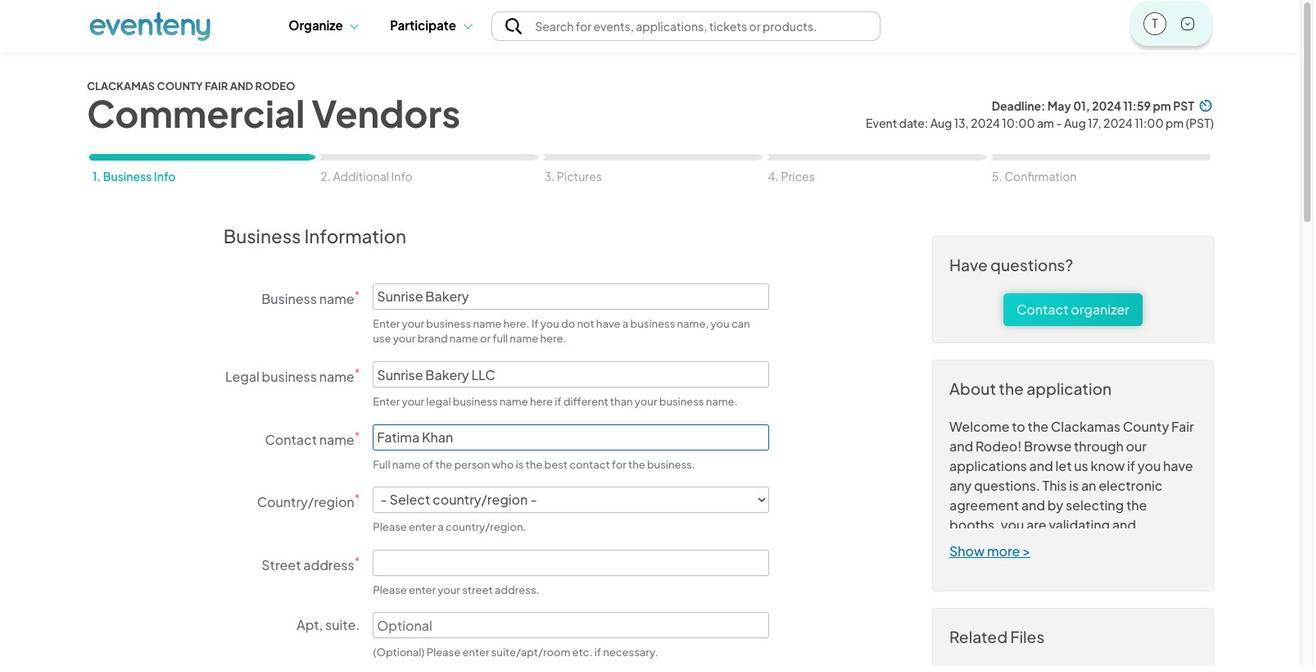 Task type: locate. For each thing, give the bounding box(es) containing it.
None text field
[[373, 283, 770, 310], [373, 424, 770, 450], [373, 550, 770, 576], [373, 283, 770, 310], [373, 424, 770, 450], [373, 550, 770, 576]]

main element
[[89, 0, 1212, 52]]

tara element
[[1145, 13, 1166, 33]]

None text field
[[373, 361, 770, 388]]



Task type: describe. For each thing, give the bounding box(es) containing it.
Optional text field
[[373, 612, 770, 639]]

search image
[[505, 18, 522, 34]]

eventeny logo image
[[89, 11, 211, 41]]



